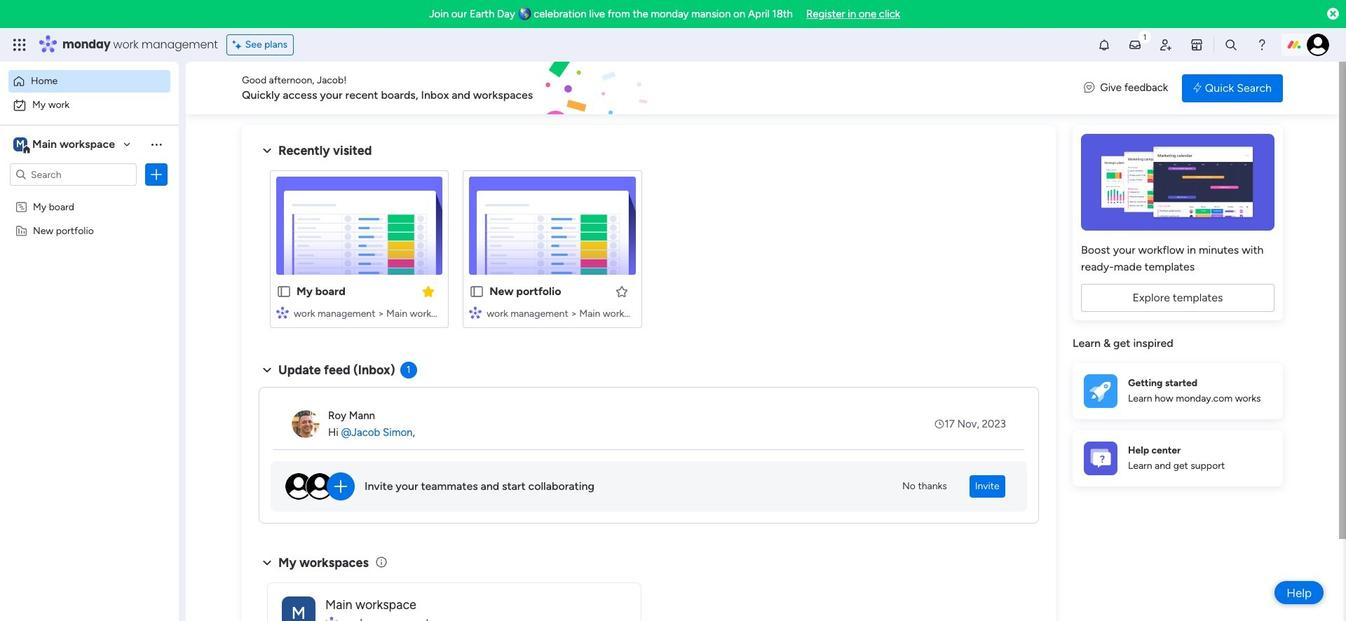 Task type: vqa. For each thing, say whether or not it's contained in the screenshot.
Enable Now!
no



Task type: describe. For each thing, give the bounding box(es) containing it.
0 vertical spatial option
[[8, 70, 170, 93]]

v2 bolt switch image
[[1193, 80, 1201, 96]]

Search in workspace field
[[29, 166, 117, 183]]

jacob simon image
[[1307, 34, 1329, 56]]

add to favorites image
[[614, 284, 628, 298]]

v2 user feedback image
[[1084, 80, 1094, 96]]

options image
[[149, 168, 163, 182]]

quick search results list box
[[259, 159, 1039, 345]]

templates image image
[[1085, 134, 1270, 231]]

1 element
[[400, 362, 417, 379]]

close update feed (inbox) image
[[259, 362, 276, 379]]

workspace selection element
[[13, 136, 117, 154]]

search everything image
[[1224, 38, 1238, 52]]

1 vertical spatial option
[[8, 94, 170, 116]]



Task type: locate. For each thing, give the bounding box(es) containing it.
remove from favorites image
[[422, 284, 436, 298]]

invite members image
[[1159, 38, 1173, 52]]

update feed image
[[1128, 38, 1142, 52]]

1 image
[[1138, 29, 1151, 45]]

select product image
[[13, 38, 27, 52]]

workspace options image
[[149, 137, 163, 151]]

getting started element
[[1073, 363, 1283, 419]]

2 vertical spatial option
[[0, 194, 179, 197]]

2 public board image from the left
[[469, 284, 485, 299]]

workspace image
[[13, 137, 27, 152]]

0 horizontal spatial public board image
[[276, 284, 292, 299]]

workspace image
[[282, 596, 315, 621]]

1 horizontal spatial public board image
[[469, 284, 485, 299]]

public board image
[[276, 284, 292, 299], [469, 284, 485, 299]]

monday marketplace image
[[1190, 38, 1204, 52]]

see plans image
[[233, 37, 245, 53]]

close recently visited image
[[259, 142, 276, 159]]

notifications image
[[1097, 38, 1111, 52]]

roy mann image
[[292, 410, 320, 438]]

list box
[[0, 192, 179, 431]]

1 public board image from the left
[[276, 284, 292, 299]]

help center element
[[1073, 430, 1283, 486]]

close my workspaces image
[[259, 554, 276, 571]]

public board image for the add to favorites "image"
[[469, 284, 485, 299]]

public board image for remove from favorites 'icon'
[[276, 284, 292, 299]]

option
[[8, 70, 170, 93], [8, 94, 170, 116], [0, 194, 179, 197]]

help image
[[1255, 38, 1269, 52]]



